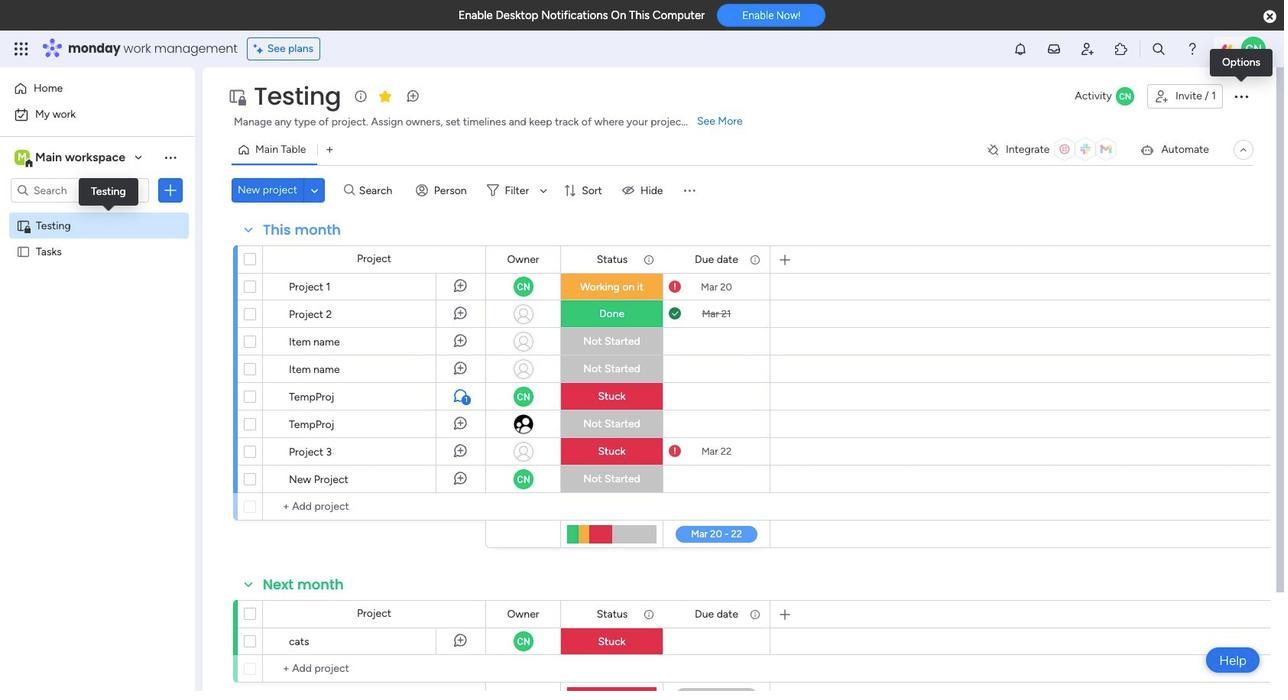 Task type: describe. For each thing, give the bounding box(es) containing it.
options image
[[213, 460, 225, 498]]

column information image
[[643, 608, 655, 621]]

+ Add project text field
[[271, 498, 479, 516]]

dapulse close image
[[1264, 9, 1277, 24]]

v2 search image
[[344, 182, 355, 199]]

0 vertical spatial options image
[[1233, 87, 1251, 106]]

menu image
[[682, 183, 697, 198]]

invite members image
[[1081, 41, 1096, 57]]

0 vertical spatial option
[[9, 76, 186, 101]]

arrow down image
[[535, 181, 553, 200]]

notifications image
[[1013, 41, 1029, 57]]

see plans image
[[254, 41, 267, 57]]

add view image
[[327, 144, 333, 156]]

select product image
[[14, 41, 29, 57]]

angle down image
[[311, 185, 319, 196]]

cool name image
[[1242, 37, 1267, 61]]

update feed image
[[1047, 41, 1062, 57]]

search everything image
[[1152, 41, 1167, 57]]

workspace options image
[[163, 150, 178, 165]]

Search in workspace field
[[32, 182, 128, 199]]

1 v2 overdue deadline image from the top
[[669, 280, 681, 294]]

workspace image
[[15, 149, 30, 166]]

private board image
[[228, 87, 246, 106]]

1 vertical spatial option
[[9, 102, 186, 127]]



Task type: locate. For each thing, give the bounding box(es) containing it.
0 horizontal spatial options image
[[163, 183, 178, 198]]

options image down cool name 'icon'
[[1233, 87, 1251, 106]]

1 vertical spatial v2 overdue deadline image
[[669, 444, 681, 459]]

v2 overdue deadline image
[[669, 280, 681, 294], [669, 444, 681, 459]]

column information image
[[643, 254, 655, 266], [750, 254, 762, 266], [750, 608, 762, 621]]

list box
[[0, 209, 195, 471]]

monday marketplace image
[[1114, 41, 1130, 57]]

show board description image
[[352, 89, 370, 104]]

options image
[[1233, 87, 1251, 106], [163, 183, 178, 198]]

remove from favorites image
[[378, 88, 393, 104]]

1 horizontal spatial options image
[[1233, 87, 1251, 106]]

collapse board header image
[[1238, 144, 1250, 156]]

workspace selection element
[[15, 148, 128, 168]]

v2 done deadline image
[[669, 307, 681, 321]]

help image
[[1185, 41, 1201, 57]]

start a board discussion image
[[406, 89, 421, 104]]

None field
[[250, 80, 345, 112], [259, 220, 345, 240], [504, 251, 543, 268], [593, 251, 632, 268], [691, 251, 743, 268], [259, 575, 348, 595], [504, 606, 543, 623], [593, 606, 632, 623], [691, 606, 743, 623], [250, 80, 345, 112], [259, 220, 345, 240], [504, 251, 543, 268], [593, 251, 632, 268], [691, 251, 743, 268], [259, 575, 348, 595], [504, 606, 543, 623], [593, 606, 632, 623], [691, 606, 743, 623]]

options image down workspace options icon
[[163, 183, 178, 198]]

1 vertical spatial options image
[[163, 183, 178, 198]]

option
[[9, 76, 186, 101], [9, 102, 186, 127], [0, 211, 195, 215]]

+ Add project text field
[[271, 660, 479, 678]]

2 vertical spatial option
[[0, 211, 195, 215]]

public board image
[[16, 244, 31, 259]]

2 v2 overdue deadline image from the top
[[669, 444, 681, 459]]

private board image
[[16, 218, 31, 233]]

0 vertical spatial v2 overdue deadline image
[[669, 280, 681, 294]]

board activity image
[[1117, 87, 1135, 106]]

Search field
[[355, 180, 401, 201]]



Task type: vqa. For each thing, say whether or not it's contained in the screenshot.
Password icon
no



